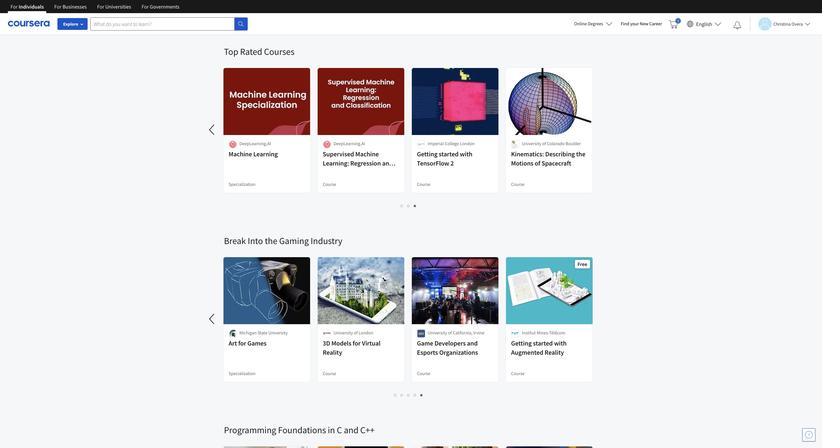 Task type: describe. For each thing, give the bounding box(es) containing it.
learning:
[[323, 159, 349, 167]]

of for esports
[[448, 330, 452, 336]]

shopping cart: 1 item image
[[669, 18, 682, 29]]

reality for started
[[545, 348, 565, 356]]

find your new career link
[[618, 20, 666, 28]]

overa
[[792, 21, 804, 27]]

courses
[[264, 46, 295, 57]]

c++
[[361, 424, 375, 436]]

industry
[[311, 235, 343, 247]]

explore button
[[57, 18, 88, 30]]

and inside "game developers and esports organizations"
[[468, 339, 478, 347]]

getting started with augmented reality
[[512, 339, 567, 356]]

started for augmented
[[534, 339, 553, 347]]

kinematics: describing the motions of spacecraft
[[512, 150, 586, 167]]

1 machine from the left
[[229, 150, 252, 158]]

university of california, irvine image
[[417, 329, 426, 338]]

university right state
[[269, 330, 288, 336]]

c for everyone: programming fundamentals course by university of california, santa cruz, image
[[318, 446, 405, 448]]

london for for
[[359, 330, 374, 336]]

explore
[[63, 21, 78, 27]]

virtual
[[362, 339, 381, 347]]

c programming with linux specialization by dartmouth college, institut mines-télécom, image
[[412, 446, 499, 448]]

getting for getting started with tensorflow 2
[[417, 150, 438, 158]]

break
[[224, 235, 246, 247]]

models
[[332, 339, 352, 347]]

universities
[[105, 3, 131, 10]]

institut
[[522, 330, 536, 336]]

What do you want to learn? text field
[[90, 17, 235, 30]]

university for 3d
[[334, 330, 353, 336]]

coursera image
[[8, 18, 50, 29]]

break into the gaming industry
[[224, 235, 343, 247]]

list for top rated courses
[[224, 202, 594, 210]]

new
[[641, 21, 649, 27]]

michigan state university image
[[229, 329, 237, 338]]

michigan
[[240, 330, 257, 336]]

into
[[248, 235, 263, 247]]

for for governments
[[142, 3, 149, 10]]

career
[[650, 21, 663, 27]]

with for getting started with augmented reality
[[555, 339, 567, 347]]

list inside fullstack web development carousel element
[[224, 13, 594, 20]]

find
[[622, 21, 630, 27]]

institut mines-télécom image
[[512, 329, 520, 338]]

game developers and esports organizations
[[417, 339, 478, 356]]

esports
[[417, 348, 438, 356]]

michigan state university
[[240, 330, 288, 336]]

university of london
[[334, 330, 374, 336]]

online degrees button
[[570, 16, 618, 31]]

mines-
[[537, 330, 550, 336]]

the for into
[[265, 235, 278, 247]]

1 for from the left
[[238, 339, 246, 347]]

top
[[224, 46, 239, 57]]

3d models for virtual reality
[[323, 339, 381, 356]]

imperial
[[428, 141, 444, 147]]

your
[[631, 21, 640, 27]]

gaming
[[279, 235, 309, 247]]

2 inside getting started with tensorflow 2
[[451, 159, 454, 167]]

télécom
[[550, 330, 566, 336]]

programming foundations in c and c++
[[224, 424, 375, 436]]

machine inside 'supervised machine learning: regression and classification'
[[356, 150, 379, 158]]

london for with
[[460, 141, 475, 147]]

3 for break into the gaming industry
[[408, 392, 410, 398]]

getting started with tensorflow 2
[[417, 150, 473, 167]]

state
[[258, 330, 268, 336]]

individuals
[[19, 3, 44, 10]]

previous slide image for top rated courses
[[204, 122, 220, 138]]

regression
[[351, 159, 381, 167]]

5 button
[[419, 391, 425, 399]]

2 for break into the gaming industry
[[401, 392, 404, 398]]

with for getting started with tensorflow 2
[[460, 150, 473, 158]]

for governments
[[142, 3, 180, 10]]

started for tensorflow
[[439, 150, 459, 158]]

university of colorado boulder image
[[512, 140, 520, 148]]

for for businesses
[[54, 3, 62, 10]]

3 for top rated courses
[[414, 203, 417, 209]]

course for game developers and esports organizations
[[417, 371, 431, 376]]

describing
[[546, 150, 575, 158]]

of for motions
[[543, 141, 547, 147]]

2 button for break into the gaming industry
[[399, 391, 406, 399]]

machine learning
[[229, 150, 278, 158]]

for for universities
[[97, 3, 104, 10]]

governments
[[150, 3, 180, 10]]

course for getting started with augmented reality
[[512, 371, 525, 376]]

supervised
[[323, 150, 354, 158]]

supervised machine learning: regression and classification
[[323, 150, 393, 176]]

top rated courses
[[224, 46, 295, 57]]

4 button
[[412, 391, 419, 399]]

english
[[697, 21, 713, 27]]

degrees
[[588, 21, 604, 27]]

2 button for top rated courses
[[406, 202, 412, 210]]

course for supervised machine learning: regression and classification
[[323, 181, 336, 187]]

and for programming foundations in c and c++
[[344, 424, 359, 436]]

1 button for break into the gaming industry
[[393, 391, 399, 399]]

deeplearning.ai for supervised
[[334, 141, 366, 147]]

games
[[248, 339, 267, 347]]

3d
[[323, 339, 330, 347]]



Task type: vqa. For each thing, say whether or not it's contained in the screenshot.
Take
no



Task type: locate. For each thing, give the bounding box(es) containing it.
1 vertical spatial 2 button
[[399, 391, 406, 399]]

rated
[[240, 46, 263, 57]]

the right into
[[265, 235, 278, 247]]

previous slide image
[[204, 122, 220, 138], [204, 311, 220, 327]]

2 horizontal spatial and
[[468, 339, 478, 347]]

banner navigation
[[5, 0, 185, 13]]

1 vertical spatial 3 button
[[406, 391, 412, 399]]

spacecraft
[[542, 159, 572, 167]]

machine left learning
[[229, 150, 252, 158]]

game
[[417, 339, 434, 347]]

university inside top rated courses carousel element
[[522, 141, 542, 147]]

0 horizontal spatial 3
[[408, 392, 410, 398]]

getting inside getting started with augmented reality
[[512, 339, 532, 347]]

2 inside break into the gaming industry carousel element
[[401, 392, 404, 398]]

reality
[[323, 348, 342, 356], [545, 348, 565, 356]]

university of london image
[[323, 329, 331, 338]]

getting inside getting started with tensorflow 2
[[417, 150, 438, 158]]

the for describing
[[577, 150, 586, 158]]

1 vertical spatial getting
[[512, 339, 532, 347]]

find your new career
[[622, 21, 663, 27]]

3 inside break into the gaming industry carousel element
[[408, 392, 410, 398]]

1 horizontal spatial getting
[[512, 339, 532, 347]]

london
[[460, 141, 475, 147], [359, 330, 374, 336]]

course for getting started with tensorflow 2
[[417, 181, 431, 187]]

course down "esports"
[[417, 371, 431, 376]]

for left individuals
[[11, 3, 18, 10]]

course down 3d
[[323, 371, 336, 376]]

reality inside 3d models for virtual reality
[[323, 348, 342, 356]]

2 horizontal spatial 2
[[451, 159, 454, 167]]

course for 3d models for virtual reality
[[323, 371, 336, 376]]

1 vertical spatial list
[[224, 202, 594, 210]]

and
[[383, 159, 393, 167], [468, 339, 478, 347], [344, 424, 359, 436]]

started down imperial college london
[[439, 150, 459, 158]]

1 button
[[399, 202, 406, 210], [393, 391, 399, 399]]

2 deeplearning.ai from the left
[[334, 141, 366, 147]]

1 reality from the left
[[323, 348, 342, 356]]

course down augmented at the right bottom of the page
[[512, 371, 525, 376]]

0 vertical spatial the
[[577, 150, 586, 158]]

started inside getting started with augmented reality
[[534, 339, 553, 347]]

organizations
[[440, 348, 478, 356]]

4
[[414, 392, 417, 398]]

0 vertical spatial getting
[[417, 150, 438, 158]]

and right c
[[344, 424, 359, 436]]

top rated courses carousel element
[[0, 26, 599, 215]]

0 horizontal spatial deeplearning.ai image
[[229, 140, 237, 148]]

reality for models
[[323, 348, 342, 356]]

machine up "regression"
[[356, 150, 379, 158]]

course for kinematics: describing the motions of spacecraft
[[512, 181, 525, 187]]

deeplearning.ai image up supervised
[[323, 140, 331, 148]]

for down university of london
[[353, 339, 361, 347]]

motions
[[512, 159, 534, 167]]

0 horizontal spatial reality
[[323, 348, 342, 356]]

2 vertical spatial list
[[224, 391, 594, 399]]

developers
[[435, 339, 466, 347]]

c
[[337, 424, 342, 436]]

of inside kinematics: describing the motions of spacecraft
[[535, 159, 541, 167]]

specialization for break
[[229, 371, 256, 376]]

for individuals
[[11, 3, 44, 10]]

imperial college london
[[428, 141, 475, 147]]

0 horizontal spatial with
[[460, 150, 473, 158]]

1 horizontal spatial for
[[353, 339, 361, 347]]

3 list from the top
[[224, 391, 594, 399]]

1 horizontal spatial deeplearning.ai
[[334, 141, 366, 147]]

programming foundations in c and c++ carousel element
[[221, 404, 823, 448]]

specialization down the machine learning on the left of page
[[229, 181, 256, 187]]

augmented
[[512, 348, 544, 356]]

free
[[578, 261, 588, 267]]

2 button inside top rated courses carousel element
[[406, 202, 412, 210]]

english button
[[685, 13, 725, 34]]

1 horizontal spatial 2
[[408, 203, 410, 209]]

list inside break into the gaming industry carousel element
[[224, 391, 594, 399]]

2 button
[[406, 202, 412, 210], [399, 391, 406, 399]]

3 inside top rated courses carousel element
[[414, 203, 417, 209]]

1 vertical spatial london
[[359, 330, 374, 336]]

1 vertical spatial 2
[[408, 203, 410, 209]]

2 for from the left
[[353, 339, 361, 347]]

the down boulder
[[577, 150, 586, 158]]

1 vertical spatial specialization
[[229, 371, 256, 376]]

0 vertical spatial with
[[460, 150, 473, 158]]

0 vertical spatial list
[[224, 13, 594, 20]]

1 vertical spatial 3
[[408, 392, 410, 398]]

1 vertical spatial started
[[534, 339, 553, 347]]

deeplearning.ai
[[240, 141, 271, 147], [334, 141, 366, 147]]

for
[[11, 3, 18, 10], [54, 3, 62, 10], [97, 3, 104, 10], [142, 3, 149, 10]]

programming
[[224, 424, 277, 436]]

deeplearning.ai image up the machine learning on the left of page
[[229, 140, 237, 148]]

3 button
[[412, 202, 419, 210], [406, 391, 412, 399]]

0 vertical spatial 3 button
[[412, 202, 419, 210]]

1 vertical spatial the
[[265, 235, 278, 247]]

for businesses
[[54, 3, 87, 10]]

1 specialization from the top
[[229, 181, 256, 187]]

university of california, irvine
[[428, 330, 485, 336]]

1 for from the left
[[11, 3, 18, 10]]

of
[[543, 141, 547, 147], [535, 159, 541, 167], [354, 330, 358, 336], [448, 330, 452, 336]]

help center image
[[806, 431, 814, 439]]

learning
[[254, 150, 278, 158]]

deeplearning.ai for machine
[[240, 141, 271, 147]]

0 vertical spatial 1
[[401, 203, 404, 209]]

2 for from the left
[[54, 3, 62, 10]]

list
[[224, 13, 594, 20], [224, 202, 594, 210], [224, 391, 594, 399]]

california,
[[453, 330, 473, 336]]

art for games
[[229, 339, 267, 347]]

imperial college london image
[[417, 140, 426, 148]]

of left colorado
[[543, 141, 547, 147]]

online
[[575, 21, 587, 27]]

college
[[445, 141, 459, 147]]

london inside top rated courses carousel element
[[460, 141, 475, 147]]

london right college
[[460, 141, 475, 147]]

3 for from the left
[[97, 3, 104, 10]]

businesses
[[63, 3, 87, 10]]

0 horizontal spatial deeplearning.ai
[[240, 141, 271, 147]]

0 horizontal spatial london
[[359, 330, 374, 336]]

reality down 3d
[[323, 348, 342, 356]]

1 vertical spatial and
[[468, 339, 478, 347]]

0 horizontal spatial started
[[439, 150, 459, 158]]

with inside getting started with tensorflow 2
[[460, 150, 473, 158]]

2 for top rated courses
[[408, 203, 410, 209]]

0 horizontal spatial 2
[[401, 392, 404, 398]]

art
[[229, 339, 237, 347]]

specialization inside break into the gaming industry carousel element
[[229, 371, 256, 376]]

university up kinematics:
[[522, 141, 542, 147]]

institut mines-télécom
[[522, 330, 566, 336]]

for right art
[[238, 339, 246, 347]]

0 horizontal spatial the
[[265, 235, 278, 247]]

for inside 3d models for virtual reality
[[353, 339, 361, 347]]

specialization down art for games in the bottom of the page
[[229, 371, 256, 376]]

for left universities
[[97, 3, 104, 10]]

0 vertical spatial specialization
[[229, 181, 256, 187]]

colorado
[[548, 141, 565, 147]]

1 vertical spatial 1
[[395, 392, 397, 398]]

christina
[[774, 21, 792, 27]]

3
[[414, 203, 417, 209], [408, 392, 410, 398]]

2 deeplearning.ai image from the left
[[323, 140, 331, 148]]

2 specialization from the top
[[229, 371, 256, 376]]

course
[[323, 181, 336, 187], [417, 181, 431, 187], [512, 181, 525, 187], [323, 371, 336, 376], [417, 371, 431, 376], [512, 371, 525, 376]]

with down imperial college london
[[460, 150, 473, 158]]

and down irvine
[[468, 339, 478, 347]]

0 horizontal spatial for
[[238, 339, 246, 347]]

specialization inside top rated courses carousel element
[[229, 181, 256, 187]]

0 vertical spatial 2
[[451, 159, 454, 167]]

the inside kinematics: describing the motions of spacecraft
[[577, 150, 586, 158]]

getting up augmented at the right bottom of the page
[[512, 339, 532, 347]]

deeplearning.ai image for machine learning
[[229, 140, 237, 148]]

course down motions
[[512, 181, 525, 187]]

started inside getting started with tensorflow 2
[[439, 150, 459, 158]]

for left governments
[[142, 3, 149, 10]]

fullstack web development carousel element
[[0, 0, 599, 26]]

list for break into the gaming industry
[[224, 391, 594, 399]]

2 vertical spatial and
[[344, 424, 359, 436]]

1 inside top rated courses carousel element
[[401, 203, 404, 209]]

0 vertical spatial 1 button
[[399, 202, 406, 210]]

1 deeplearning.ai image from the left
[[229, 140, 237, 148]]

show notifications image
[[734, 21, 742, 29]]

1 horizontal spatial started
[[534, 339, 553, 347]]

foundations
[[278, 424, 326, 436]]

tensorflow
[[417, 159, 450, 167]]

university up game
[[428, 330, 448, 336]]

3 button for break into the gaming industry
[[406, 391, 412, 399]]

online degrees
[[575, 21, 604, 27]]

2 reality from the left
[[545, 348, 565, 356]]

1 horizontal spatial the
[[577, 150, 586, 158]]

1 for top rated courses
[[401, 203, 404, 209]]

deeplearning.ai image
[[229, 140, 237, 148], [323, 140, 331, 148]]

1 horizontal spatial machine
[[356, 150, 379, 158]]

of up developers
[[448, 330, 452, 336]]

with
[[460, 150, 473, 158], [555, 339, 567, 347]]

for universities
[[97, 3, 131, 10]]

0 vertical spatial started
[[439, 150, 459, 158]]

1 horizontal spatial london
[[460, 141, 475, 147]]

boulder
[[566, 141, 581, 147]]

0 vertical spatial previous slide image
[[204, 122, 220, 138]]

university
[[522, 141, 542, 147], [269, 330, 288, 336], [334, 330, 353, 336], [428, 330, 448, 336]]

1 previous slide image from the top
[[204, 122, 220, 138]]

and for supervised machine learning: regression and classification
[[383, 159, 393, 167]]

machine
[[229, 150, 252, 158], [356, 150, 379, 158]]

1 for break into the gaming industry
[[395, 392, 397, 398]]

classification
[[323, 168, 360, 176]]

london inside break into the gaming industry carousel element
[[359, 330, 374, 336]]

deeplearning.ai up the machine learning on the left of page
[[240, 141, 271, 147]]

reality inside getting started with augmented reality
[[545, 348, 565, 356]]

christina overa button
[[751, 17, 811, 30]]

of down kinematics:
[[535, 159, 541, 167]]

1 inside break into the gaming industry carousel element
[[395, 392, 397, 398]]

started down the mines- on the right of the page
[[534, 339, 553, 347]]

1 button inside top rated courses carousel element
[[399, 202, 406, 210]]

0 vertical spatial and
[[383, 159, 393, 167]]

deeplearning.ai image for supervised machine learning: regression and classification
[[323, 140, 331, 148]]

in
[[328, 424, 335, 436]]

getting up tensorflow at the right top
[[417, 150, 438, 158]]

2 previous slide image from the top
[[204, 311, 220, 327]]

irvine
[[474, 330, 485, 336]]

course down tensorflow at the right top
[[417, 181, 431, 187]]

1 horizontal spatial 1
[[401, 203, 404, 209]]

university for kinematics:
[[522, 141, 542, 147]]

3 button for top rated courses
[[412, 202, 419, 210]]

1
[[401, 203, 404, 209], [395, 392, 397, 398]]

deeplearning.ai up supervised
[[334, 141, 366, 147]]

previous slide image for break into the gaming industry
[[204, 311, 220, 327]]

london up virtual
[[359, 330, 374, 336]]

getting
[[417, 150, 438, 158], [512, 339, 532, 347]]

object-oriented data structures in c++ course by university of illinois at urbana-champaign, image
[[506, 446, 593, 448]]

1 button inside break into the gaming industry carousel element
[[393, 391, 399, 399]]

2 vertical spatial 2
[[401, 392, 404, 398]]

0 horizontal spatial 1
[[395, 392, 397, 398]]

break into the gaming industry carousel element
[[0, 215, 599, 404]]

university of colorado boulder
[[522, 141, 581, 147]]

1 deeplearning.ai from the left
[[240, 141, 271, 147]]

for for individuals
[[11, 3, 18, 10]]

4 for from the left
[[142, 3, 149, 10]]

of up 3d models for virtual reality
[[354, 330, 358, 336]]

0 vertical spatial 3
[[414, 203, 417, 209]]

university up models
[[334, 330, 353, 336]]

1 list from the top
[[224, 13, 594, 20]]

0 vertical spatial london
[[460, 141, 475, 147]]

for
[[238, 339, 246, 347], [353, 339, 361, 347]]

2
[[451, 159, 454, 167], [408, 203, 410, 209], [401, 392, 404, 398]]

None search field
[[90, 17, 248, 30]]

and inside 'supervised machine learning: regression and classification'
[[383, 159, 393, 167]]

list inside top rated courses carousel element
[[224, 202, 594, 210]]

course down 'classification'
[[323, 181, 336, 187]]

1 vertical spatial 1 button
[[393, 391, 399, 399]]

with inside getting started with augmented reality
[[555, 339, 567, 347]]

specialization
[[229, 181, 256, 187], [229, 371, 256, 376]]

1 horizontal spatial and
[[383, 159, 393, 167]]

2 list from the top
[[224, 202, 594, 210]]

1 vertical spatial previous slide image
[[204, 311, 220, 327]]

programming fundamentals course by duke university, image
[[224, 446, 311, 448]]

getting for getting started with augmented reality
[[512, 339, 532, 347]]

1 horizontal spatial reality
[[545, 348, 565, 356]]

the
[[577, 150, 586, 158], [265, 235, 278, 247]]

with down télécom
[[555, 339, 567, 347]]

specialization for top
[[229, 181, 256, 187]]

reality down télécom
[[545, 348, 565, 356]]

1 horizontal spatial deeplearning.ai image
[[323, 140, 331, 148]]

0 horizontal spatial and
[[344, 424, 359, 436]]

and right "regression"
[[383, 159, 393, 167]]

kinematics:
[[512, 150, 545, 158]]

christina overa
[[774, 21, 804, 27]]

university for game
[[428, 330, 448, 336]]

0 vertical spatial 2 button
[[406, 202, 412, 210]]

1 horizontal spatial 3
[[414, 203, 417, 209]]

1 vertical spatial with
[[555, 339, 567, 347]]

0 horizontal spatial machine
[[229, 150, 252, 158]]

of for virtual
[[354, 330, 358, 336]]

for left businesses
[[54, 3, 62, 10]]

1 button for top rated courses
[[399, 202, 406, 210]]

2 machine from the left
[[356, 150, 379, 158]]

0 horizontal spatial getting
[[417, 150, 438, 158]]

5
[[421, 392, 423, 398]]

1 horizontal spatial with
[[555, 339, 567, 347]]



